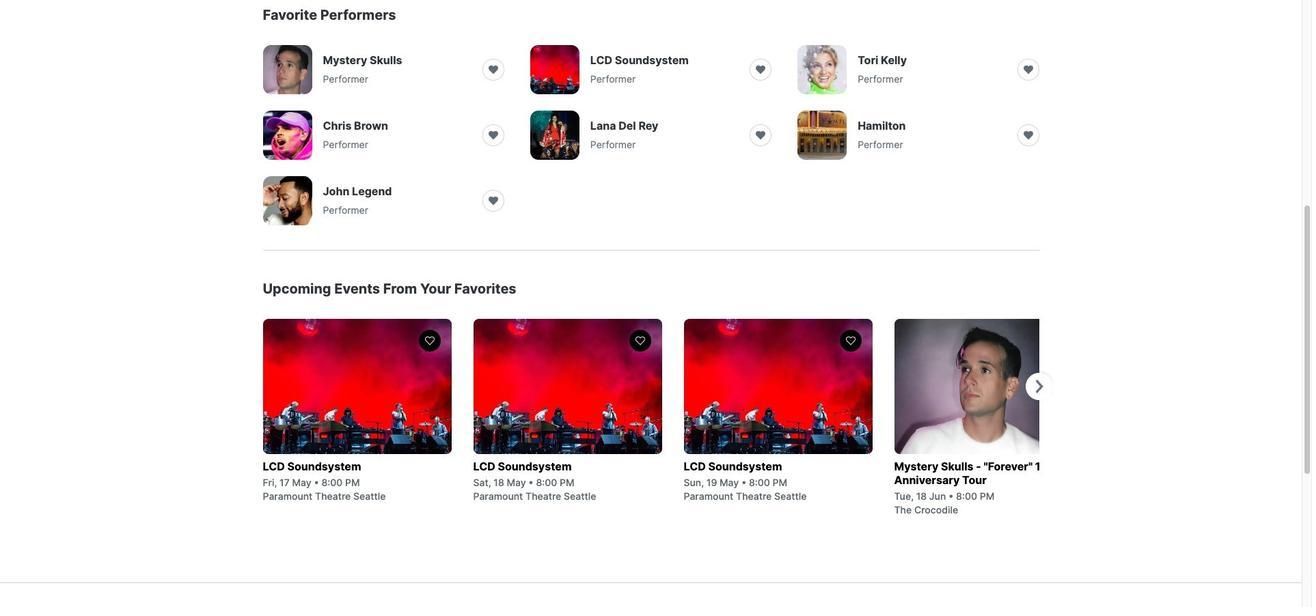 Task type: describe. For each thing, give the bounding box(es) containing it.
john legend image
[[263, 176, 312, 226]]

lana del rey image
[[530, 111, 580, 160]]

hamilton image
[[798, 111, 847, 160]]

lcd soundsystem image
[[530, 45, 580, 94]]



Task type: vqa. For each thing, say whether or not it's contained in the screenshot.
second THE TO from the right
no



Task type: locate. For each thing, give the bounding box(es) containing it.
mystery skulls image
[[263, 45, 312, 94]]

chris brown image
[[263, 111, 312, 160]]

tori kelly image
[[798, 45, 847, 94]]



